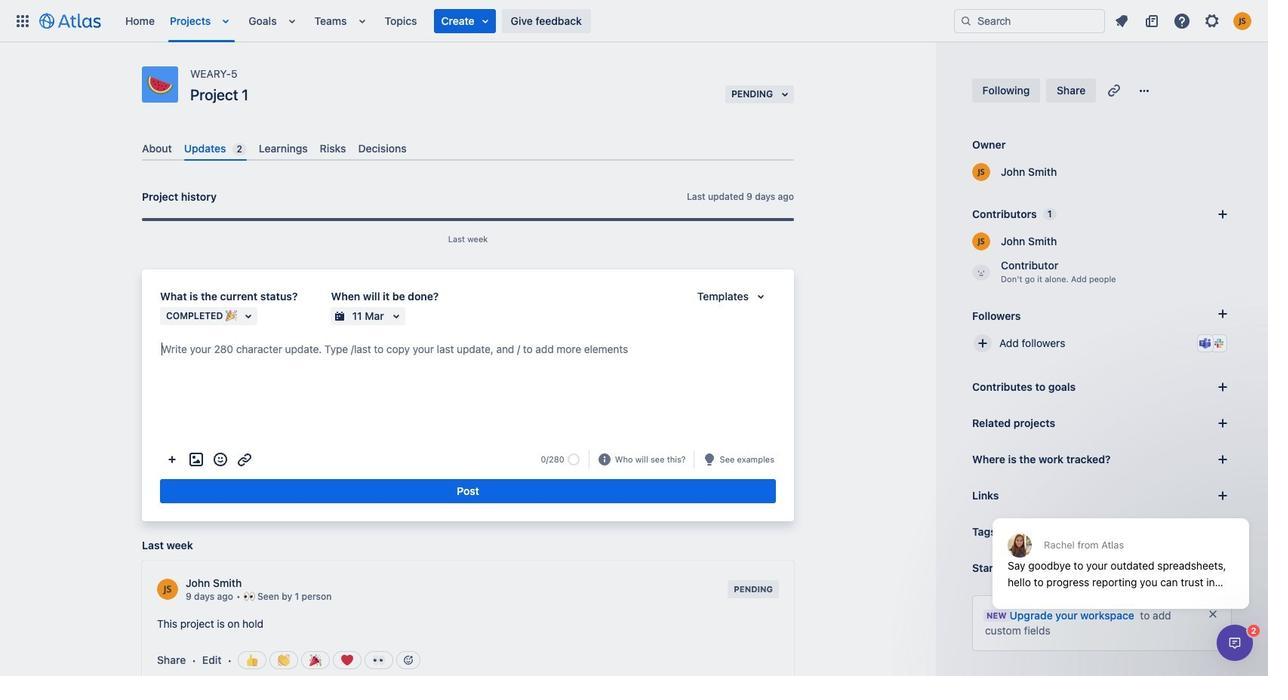 Task type: locate. For each thing, give the bounding box(es) containing it.
dialog
[[986, 482, 1258, 621], [1218, 625, 1254, 662]]

add a follower image
[[1215, 305, 1233, 323]]

add files, videos, or images image
[[187, 451, 205, 469]]

:tada: image
[[310, 655, 322, 667]]

:thumbsup: image
[[246, 655, 258, 667]]

insert link image
[[236, 451, 254, 469]]

None search field
[[955, 9, 1106, 33]]

:heart: image
[[342, 655, 354, 667]]

slack logo showing nan channels are connected to this project image
[[1214, 338, 1226, 350]]

add follower image
[[974, 335, 993, 353]]

banner
[[0, 0, 1269, 42]]

:tada: image
[[310, 655, 322, 667]]

list item
[[217, 0, 238, 42], [283, 0, 304, 42], [353, 0, 374, 42], [434, 9, 496, 33]]

top element
[[9, 0, 955, 42]]

Main content area, start typing to enter text. text field
[[160, 341, 776, 364]]

:heart: image
[[342, 655, 354, 667]]

:eyes: image
[[373, 655, 385, 667]]

:clap: image
[[278, 655, 290, 667], [278, 655, 290, 667]]

list
[[118, 0, 955, 42], [1109, 9, 1260, 33]]

tab list
[[136, 136, 801, 161]]

list item inside list
[[434, 9, 496, 33]]



Task type: vqa. For each thing, say whether or not it's contained in the screenshot.
NOTIFICATIONS icon
no



Task type: describe. For each thing, give the bounding box(es) containing it.
1 vertical spatial dialog
[[1218, 625, 1254, 662]]

close banner image
[[1208, 609, 1220, 621]]

msteams logo showing  channels are connected to this project image
[[1200, 338, 1212, 350]]

:eyes: image
[[373, 655, 385, 667]]

Search field
[[955, 9, 1106, 33]]

1 horizontal spatial list
[[1109, 9, 1260, 33]]

help image
[[1174, 12, 1192, 30]]

search image
[[961, 15, 973, 27]]

0 vertical spatial dialog
[[986, 482, 1258, 621]]

more actions image
[[163, 451, 181, 469]]

:thumbsup: image
[[246, 655, 258, 667]]

0 horizontal spatial list
[[118, 0, 955, 42]]

insert emoji image
[[211, 451, 230, 469]]



